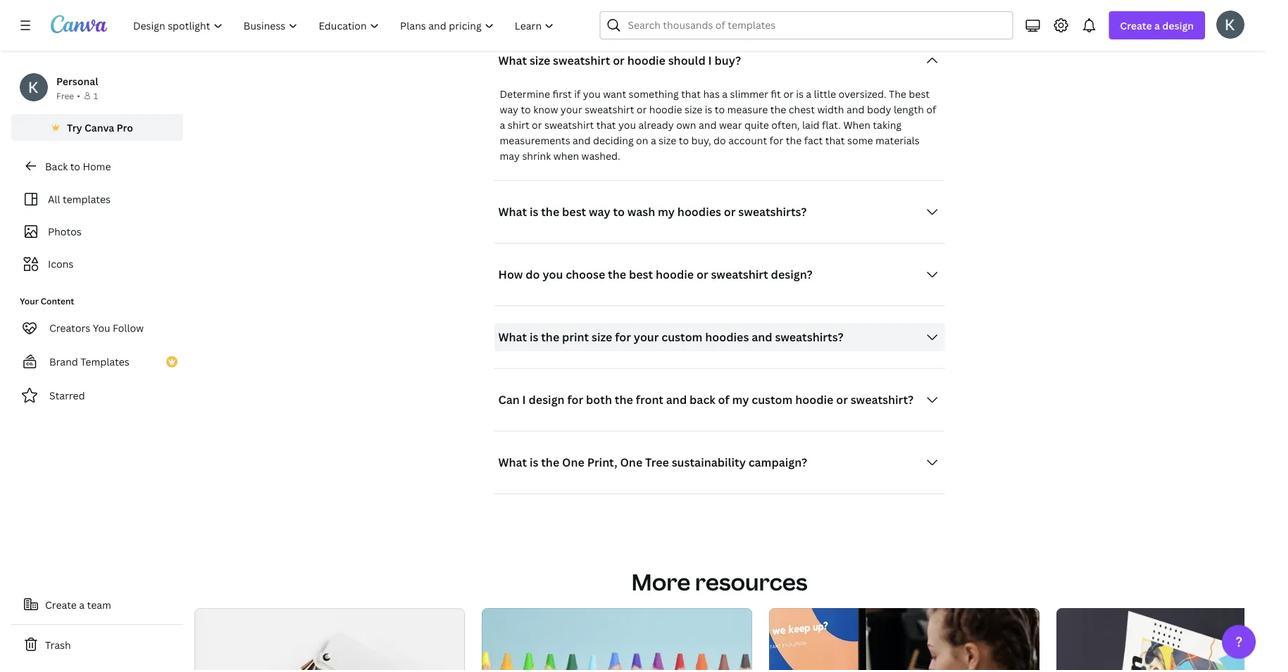 Task type: describe. For each thing, give the bounding box(es) containing it.
or up how do you choose the best hoodie or sweatshirt design? dropdown button in the top of the page
[[724, 204, 736, 219]]

hoodies for custom
[[706, 330, 749, 345]]

hoodie left sweatshirt?
[[796, 392, 834, 408]]

how
[[499, 267, 523, 282]]

to down has
[[715, 102, 725, 116]]

brand templates link
[[11, 348, 183, 376]]

buy?
[[715, 53, 741, 68]]

deciding
[[593, 133, 634, 147]]

•
[[77, 90, 80, 101]]

your content
[[20, 296, 74, 307]]

body
[[868, 102, 892, 116]]

content
[[41, 296, 74, 307]]

1 vertical spatial i
[[523, 392, 526, 408]]

if
[[574, 87, 581, 100]]

washed.
[[582, 149, 621, 162]]

and inside dropdown button
[[667, 392, 687, 408]]

on
[[637, 133, 649, 147]]

your inside "determine first if you want something that has a slimmer fit or is a little oversized. the best way to know your sweatshirt or hoodie size is to measure the chest width and body length of a shirt or sweatshirt that you already own and wear quite often, laid flat. when taking measurements and deciding on a size to buy, do account for the fact that some materials may shrink when washed."
[[561, 102, 583, 116]]

and up when in the right of the page
[[847, 102, 865, 116]]

laid
[[803, 118, 820, 131]]

chest
[[789, 102, 815, 116]]

what is the best way to wash my hoodies or sweatshirts?
[[499, 204, 807, 219]]

what is the one print, one tree sustainability campaign? button
[[494, 449, 945, 477]]

sweatshirts? for what is the print size for your custom hoodies and sweatshirts?
[[776, 330, 844, 345]]

size inside dropdown button
[[592, 330, 613, 345]]

shirt
[[508, 118, 530, 131]]

account
[[729, 133, 768, 147]]

design for i
[[529, 392, 565, 408]]

what for what is the print size for your custom hoodies and sweatshirts?
[[499, 330, 527, 345]]

wear
[[720, 118, 742, 131]]

personal
[[56, 74, 98, 88]]

try
[[67, 121, 82, 134]]

or right fit
[[784, 87, 794, 100]]

has
[[704, 87, 720, 100]]

or up measurements at the left top of the page
[[532, 118, 542, 131]]

oversized.
[[839, 87, 887, 100]]

for inside dropdown button
[[615, 330, 632, 345]]

what size sweatshirt or hoodie should i buy? button
[[494, 46, 945, 75]]

best inside "determine first if you want something that has a slimmer fit or is a little oversized. the best way to know your sweatshirt or hoodie size is to measure the chest width and body length of a shirt or sweatshirt that you already own and wear quite often, laid flat. when taking measurements and deciding on a size to buy, do account for the fact that some materials may shrink when washed."
[[909, 87, 930, 100]]

photos
[[48, 225, 82, 239]]

1
[[94, 90, 98, 101]]

width
[[818, 102, 845, 116]]

materials
[[876, 133, 920, 147]]

to inside dropdown button
[[613, 204, 625, 219]]

back
[[45, 160, 68, 173]]

determine first if you want something that has a slimmer fit or is a little oversized. the best way to know your sweatshirt or hoodie size is to measure the chest width and body length of a shirt or sweatshirt that you already own and wear quite often, laid flat. when taking measurements and deciding on a size to buy, do account for the fact that some materials may shrink when washed.
[[500, 87, 937, 162]]

sweatshirts? for what is the best way to wash my hoodies or sweatshirts?
[[739, 204, 807, 219]]

try canva pro
[[67, 121, 133, 134]]

both
[[586, 392, 613, 408]]

determine
[[500, 87, 550, 100]]

of inside "determine first if you want something that has a slimmer fit or is a little oversized. the best way to know your sweatshirt or hoodie size is to measure the chest width and body length of a shirt or sweatshirt that you already own and wear quite often, laid flat. when taking measurements and deciding on a size to buy, do account for the fact that some materials may shrink when washed."
[[927, 102, 937, 116]]

of inside dropdown button
[[719, 392, 730, 408]]

sweatshirt down want
[[585, 102, 635, 116]]

wash
[[628, 204, 656, 219]]

create a design button
[[1110, 11, 1206, 39]]

brand templates
[[49, 356, 130, 369]]

free
[[56, 90, 74, 101]]

the down often,
[[786, 133, 802, 147]]

what is the best way to wash my hoodies or sweatshirts? button
[[494, 198, 945, 226]]

to right back
[[70, 160, 80, 173]]

0 vertical spatial you
[[583, 87, 601, 100]]

what is the print size for your custom hoodies and sweatshirts? button
[[494, 323, 945, 352]]

the left print,
[[541, 455, 560, 470]]

size up 'own'
[[685, 102, 703, 116]]

resources
[[696, 567, 808, 598]]

the down fit
[[771, 102, 787, 116]]

top level navigation element
[[124, 11, 566, 39]]

free •
[[56, 90, 80, 101]]

should
[[669, 53, 706, 68]]

may
[[500, 149, 520, 162]]

what for what is the one print, one tree sustainability campaign?
[[499, 455, 527, 470]]

is down has
[[705, 102, 713, 116]]

try canva pro button
[[11, 114, 183, 141]]

when
[[844, 118, 871, 131]]

back to home link
[[11, 152, 183, 180]]

Search search field
[[628, 12, 1005, 39]]

all templates link
[[20, 186, 175, 213]]

more resources
[[632, 567, 808, 598]]

your
[[20, 296, 39, 307]]

the down shrink
[[541, 204, 560, 219]]

is for what is the one print, one tree sustainability campaign?
[[530, 455, 539, 470]]

is up chest
[[797, 87, 804, 100]]

or up want
[[613, 53, 625, 68]]

what is the print size for your custom hoodies and sweatshirts?
[[499, 330, 844, 345]]

way inside dropdown button
[[589, 204, 611, 219]]

kendall parks image
[[1217, 10, 1245, 39]]

know
[[534, 102, 559, 116]]

back
[[690, 392, 716, 408]]

1 horizontal spatial best
[[629, 267, 653, 282]]

team
[[87, 599, 111, 612]]

some
[[848, 133, 874, 147]]

sweatshirt inside dropdown button
[[553, 53, 611, 68]]

you
[[93, 322, 110, 335]]

2 horizontal spatial that
[[826, 133, 845, 147]]

create for create a design
[[1121, 19, 1153, 32]]

the inside dropdown button
[[615, 392, 634, 408]]



Task type: locate. For each thing, give the bounding box(es) containing it.
your ultimate guide to visual marketing image
[[770, 609, 1040, 671]]

for inside dropdown button
[[568, 392, 584, 408]]

do right buy,
[[714, 133, 726, 147]]

to down 'own'
[[679, 133, 689, 147]]

creators you follow link
[[11, 314, 183, 343]]

or
[[613, 53, 625, 68], [784, 87, 794, 100], [637, 102, 647, 116], [532, 118, 542, 131], [724, 204, 736, 219], [697, 267, 709, 282], [837, 392, 849, 408]]

slimmer
[[731, 87, 769, 100]]

icons link
[[20, 251, 175, 278]]

1 horizontal spatial my
[[733, 392, 750, 408]]

0 vertical spatial sweatshirts?
[[739, 204, 807, 219]]

icons
[[48, 258, 74, 271]]

what is the one print, one tree sustainability campaign?
[[499, 455, 808, 470]]

what down may on the top left of page
[[499, 204, 527, 219]]

photos link
[[20, 218, 175, 245]]

1 horizontal spatial create
[[1121, 19, 1153, 32]]

3 what from the top
[[499, 330, 527, 345]]

or down 'something'
[[637, 102, 647, 116]]

best right choose
[[629, 267, 653, 282]]

campaign?
[[749, 455, 808, 470]]

1 horizontal spatial that
[[682, 87, 701, 100]]

you inside dropdown button
[[543, 267, 563, 282]]

sweatshirts?
[[739, 204, 807, 219], [776, 330, 844, 345]]

custom inside dropdown button
[[662, 330, 703, 345]]

what inside dropdown button
[[499, 53, 527, 68]]

create a team
[[45, 599, 111, 612]]

size down already
[[659, 133, 677, 147]]

1 vertical spatial design
[[529, 392, 565, 408]]

hoodie inside "determine first if you want something that has a slimmer fit or is a little oversized. the best way to know your sweatshirt or hoodie size is to measure the chest width and body length of a shirt or sweatshirt that you already own and wear quite often, laid flat. when taking measurements and deciding on a size to buy, do account for the fact that some materials may shrink when washed."
[[650, 102, 683, 116]]

do inside "determine first if you want something that has a slimmer fit or is a little oversized. the best way to know your sweatshirt or hoodie size is to measure the chest width and body length of a shirt or sweatshirt that you already own and wear quite often, laid flat. when taking measurements and deciding on a size to buy, do account for the fact that some materials may shrink when washed."
[[714, 133, 726, 147]]

way up shirt
[[500, 102, 519, 116]]

when
[[554, 149, 579, 162]]

and left back
[[667, 392, 687, 408]]

or down what is the best way to wash my hoodies or sweatshirts? dropdown button
[[697, 267, 709, 282]]

is left print,
[[530, 455, 539, 470]]

of right back
[[719, 392, 730, 408]]

little
[[814, 87, 837, 100]]

hoodies right wash
[[678, 204, 722, 219]]

1 horizontal spatial you
[[583, 87, 601, 100]]

is down shrink
[[530, 204, 539, 219]]

all
[[48, 193, 60, 206]]

that
[[682, 87, 701, 100], [597, 118, 616, 131], [826, 133, 845, 147]]

1 vertical spatial sweatshirts?
[[776, 330, 844, 345]]

i left buy?
[[709, 53, 712, 68]]

sweatshirts? inside dropdown button
[[776, 330, 844, 345]]

the inside dropdown button
[[541, 330, 560, 345]]

starred
[[49, 389, 85, 403]]

0 horizontal spatial i
[[523, 392, 526, 408]]

for inside "determine first if you want something that has a slimmer fit or is a little oversized. the best way to know your sweatshirt or hoodie size is to measure the chest width and body length of a shirt or sweatshirt that you already own and wear quite often, laid flat. when taking measurements and deciding on a size to buy, do account for the fact that some materials may shrink when washed."
[[770, 133, 784, 147]]

all templates
[[48, 193, 111, 206]]

0 horizontal spatial do
[[526, 267, 540, 282]]

for
[[770, 133, 784, 147], [615, 330, 632, 345], [568, 392, 584, 408]]

sweatshirt left design?
[[711, 267, 769, 282]]

0 vertical spatial create
[[1121, 19, 1153, 32]]

your
[[561, 102, 583, 116], [634, 330, 659, 345]]

hoodies for my
[[678, 204, 722, 219]]

i right can
[[523, 392, 526, 408]]

100 color combinations and how to apply them to your designs image
[[195, 609, 465, 671]]

hoodies down how do you choose the best hoodie or sweatshirt design? dropdown button in the top of the page
[[706, 330, 749, 345]]

sweatshirt?
[[851, 392, 914, 408]]

2 vertical spatial that
[[826, 133, 845, 147]]

way left wash
[[589, 204, 611, 219]]

the right choose
[[608, 267, 627, 282]]

flat.
[[823, 118, 842, 131]]

starred link
[[11, 382, 183, 410]]

what down can
[[499, 455, 527, 470]]

and down design?
[[752, 330, 773, 345]]

often,
[[772, 118, 800, 131]]

1 vertical spatial for
[[615, 330, 632, 345]]

0 horizontal spatial that
[[597, 118, 616, 131]]

to left wash
[[613, 204, 625, 219]]

1 vertical spatial you
[[619, 118, 636, 131]]

hoodies inside dropdown button
[[706, 330, 749, 345]]

1 vertical spatial way
[[589, 204, 611, 219]]

for left both
[[568, 392, 584, 408]]

0 vertical spatial way
[[500, 102, 519, 116]]

1 vertical spatial best
[[562, 204, 587, 219]]

2 vertical spatial for
[[568, 392, 584, 408]]

None search field
[[600, 11, 1014, 39]]

2 one from the left
[[621, 455, 643, 470]]

1 horizontal spatial for
[[615, 330, 632, 345]]

you right if
[[583, 87, 601, 100]]

for right print
[[615, 330, 632, 345]]

what for what size sweatshirt or hoodie should i buy?
[[499, 53, 527, 68]]

do inside dropdown button
[[526, 267, 540, 282]]

2 vertical spatial best
[[629, 267, 653, 282]]

can
[[499, 392, 520, 408]]

design?
[[771, 267, 813, 282]]

measurements
[[500, 133, 571, 147]]

length
[[894, 102, 925, 116]]

1 horizontal spatial your
[[634, 330, 659, 345]]

1 horizontal spatial of
[[927, 102, 937, 116]]

design right can
[[529, 392, 565, 408]]

create a team button
[[11, 591, 183, 620]]

1 horizontal spatial do
[[714, 133, 726, 147]]

i
[[709, 53, 712, 68], [523, 392, 526, 408]]

fact
[[805, 133, 823, 147]]

first
[[553, 87, 572, 100]]

templates
[[80, 356, 130, 369]]

the left print
[[541, 330, 560, 345]]

that left has
[[682, 87, 701, 100]]

design for a
[[1163, 19, 1195, 32]]

sustainability
[[672, 455, 746, 470]]

front
[[636, 392, 664, 408]]

best down when
[[562, 204, 587, 219]]

buy,
[[692, 133, 712, 147]]

1 vertical spatial do
[[526, 267, 540, 282]]

hoodie up already
[[650, 102, 683, 116]]

sweatshirt up if
[[553, 53, 611, 68]]

want
[[603, 87, 627, 100]]

1 what from the top
[[499, 53, 527, 68]]

to down determine
[[521, 102, 531, 116]]

of
[[927, 102, 937, 116], [719, 392, 730, 408]]

0 horizontal spatial best
[[562, 204, 587, 219]]

canva
[[85, 121, 114, 134]]

is for what is the best way to wash my hoodies or sweatshirts?
[[530, 204, 539, 219]]

2 horizontal spatial best
[[909, 87, 930, 100]]

how do you choose the best hoodie or sweatshirt design?
[[499, 267, 813, 282]]

something
[[629, 87, 679, 100]]

best up length
[[909, 87, 930, 100]]

your inside dropdown button
[[634, 330, 659, 345]]

2 horizontal spatial you
[[619, 118, 636, 131]]

quite
[[745, 118, 770, 131]]

create inside dropdown button
[[1121, 19, 1153, 32]]

or left sweatshirt?
[[837, 392, 849, 408]]

and up buy,
[[699, 118, 717, 131]]

my right back
[[733, 392, 750, 408]]

how do you choose the best hoodie or sweatshirt design? button
[[494, 261, 945, 289]]

hoodie inside dropdown button
[[656, 267, 694, 282]]

can i design for both the front and back of my custom hoodie or sweatshirt? button
[[494, 386, 945, 414]]

1 vertical spatial of
[[719, 392, 730, 408]]

the
[[889, 87, 907, 100]]

that down flat.
[[826, 133, 845, 147]]

0 vertical spatial custom
[[662, 330, 703, 345]]

follow
[[113, 322, 144, 335]]

sweatshirts? down design?
[[776, 330, 844, 345]]

one left print,
[[562, 455, 585, 470]]

that up deciding
[[597, 118, 616, 131]]

0 horizontal spatial create
[[45, 599, 77, 612]]

home
[[83, 160, 111, 173]]

best
[[909, 87, 930, 100], [562, 204, 587, 219], [629, 267, 653, 282]]

own
[[677, 118, 697, 131]]

of right length
[[927, 102, 937, 116]]

sweatshirt inside dropdown button
[[711, 267, 769, 282]]

0 horizontal spatial for
[[568, 392, 584, 408]]

0 vertical spatial design
[[1163, 19, 1195, 32]]

custom up back
[[662, 330, 703, 345]]

do right how
[[526, 267, 540, 282]]

0 vertical spatial for
[[770, 133, 784, 147]]

1 horizontal spatial way
[[589, 204, 611, 219]]

choose
[[566, 267, 606, 282]]

0 horizontal spatial of
[[719, 392, 730, 408]]

back to home
[[45, 160, 111, 173]]

1 vertical spatial create
[[45, 599, 77, 612]]

size right print
[[592, 330, 613, 345]]

create a design
[[1121, 19, 1195, 32]]

0 vertical spatial your
[[561, 102, 583, 116]]

and up when
[[573, 133, 591, 147]]

brand
[[49, 356, 78, 369]]

custom inside dropdown button
[[752, 392, 793, 408]]

what size sweatshirt or hoodie should i buy?
[[499, 53, 741, 68]]

0 vertical spatial do
[[714, 133, 726, 147]]

1 vertical spatial my
[[733, 392, 750, 408]]

is for what is the print size for your custom hoodies and sweatshirts?
[[530, 330, 539, 345]]

sweatshirt
[[553, 53, 611, 68], [585, 102, 635, 116], [545, 118, 594, 131], [711, 267, 769, 282]]

your up front
[[634, 330, 659, 345]]

already
[[639, 118, 674, 131]]

0 vertical spatial my
[[658, 204, 675, 219]]

1 one from the left
[[562, 455, 585, 470]]

hoodie up what is the print size for your custom hoodies and sweatshirts?
[[656, 267, 694, 282]]

0 vertical spatial i
[[709, 53, 712, 68]]

size inside dropdown button
[[530, 53, 551, 68]]

templates
[[63, 193, 111, 206]]

the right both
[[615, 392, 634, 408]]

2 vertical spatial you
[[543, 267, 563, 282]]

my inside dropdown button
[[658, 204, 675, 219]]

1 horizontal spatial design
[[1163, 19, 1195, 32]]

my inside dropdown button
[[733, 392, 750, 408]]

design
[[1163, 19, 1195, 32], [529, 392, 565, 408]]

creators you follow
[[49, 322, 144, 335]]

4 what from the top
[[499, 455, 527, 470]]

more
[[632, 567, 691, 598]]

the
[[771, 102, 787, 116], [786, 133, 802, 147], [541, 204, 560, 219], [608, 267, 627, 282], [541, 330, 560, 345], [615, 392, 634, 408], [541, 455, 560, 470]]

and inside dropdown button
[[752, 330, 773, 345]]

graphic design for print vs the web image
[[1057, 609, 1268, 671]]

you left choose
[[543, 267, 563, 282]]

sweatshirt down know
[[545, 118, 594, 131]]

1 vertical spatial custom
[[752, 392, 793, 408]]

0 horizontal spatial design
[[529, 392, 565, 408]]

my right wash
[[658, 204, 675, 219]]

sweatshirts? inside dropdown button
[[739, 204, 807, 219]]

print
[[562, 330, 589, 345]]

what down how
[[499, 330, 527, 345]]

0 horizontal spatial way
[[500, 102, 519, 116]]

a inside dropdown button
[[1155, 19, 1161, 32]]

create inside button
[[45, 599, 77, 612]]

is inside dropdown button
[[530, 330, 539, 345]]

what up determine
[[499, 53, 527, 68]]

way inside "determine first if you want something that has a slimmer fit or is a little oversized. the best way to know your sweatshirt or hoodie size is to measure the chest width and body length of a shirt or sweatshirt that you already own and wear quite often, laid flat. when taking measurements and deciding on a size to buy, do account for the fact that some materials may shrink when washed."
[[500, 102, 519, 116]]

shrink
[[523, 149, 551, 162]]

hoodie
[[628, 53, 666, 68], [650, 102, 683, 116], [656, 267, 694, 282], [796, 392, 834, 408]]

0 horizontal spatial one
[[562, 455, 585, 470]]

sweatshirts? up design?
[[739, 204, 807, 219]]

0 horizontal spatial you
[[543, 267, 563, 282]]

trash
[[45, 639, 71, 652]]

you
[[583, 87, 601, 100], [619, 118, 636, 131], [543, 267, 563, 282]]

0 horizontal spatial custom
[[662, 330, 703, 345]]

creators
[[49, 322, 90, 335]]

custom
[[662, 330, 703, 345], [752, 392, 793, 408]]

one left tree
[[621, 455, 643, 470]]

hoodies inside dropdown button
[[678, 204, 722, 219]]

1 vertical spatial your
[[634, 330, 659, 345]]

size up determine
[[530, 53, 551, 68]]

0 horizontal spatial your
[[561, 102, 583, 116]]

2 horizontal spatial for
[[770, 133, 784, 147]]

what inside dropdown button
[[499, 330, 527, 345]]

you up deciding
[[619, 118, 636, 131]]

create for create a team
[[45, 599, 77, 612]]

a inside button
[[79, 599, 85, 612]]

what for what is the best way to wash my hoodies or sweatshirts?
[[499, 204, 527, 219]]

1 vertical spatial that
[[597, 118, 616, 131]]

size
[[530, 53, 551, 68], [685, 102, 703, 116], [659, 133, 677, 147], [592, 330, 613, 345]]

1 vertical spatial hoodies
[[706, 330, 749, 345]]

0 vertical spatial hoodies
[[678, 204, 722, 219]]

basic color theory image
[[482, 609, 753, 671]]

1 horizontal spatial custom
[[752, 392, 793, 408]]

custom up campaign?
[[752, 392, 793, 408]]

0 horizontal spatial my
[[658, 204, 675, 219]]

is left print
[[530, 330, 539, 345]]

2 what from the top
[[499, 204, 527, 219]]

design left kendall parks icon
[[1163, 19, 1195, 32]]

1 horizontal spatial one
[[621, 455, 643, 470]]

trash link
[[11, 631, 183, 660]]

measure
[[728, 102, 769, 116]]

is
[[797, 87, 804, 100], [705, 102, 713, 116], [530, 204, 539, 219], [530, 330, 539, 345], [530, 455, 539, 470]]

1 horizontal spatial i
[[709, 53, 712, 68]]

one
[[562, 455, 585, 470], [621, 455, 643, 470]]

hoodie up 'something'
[[628, 53, 666, 68]]

pro
[[117, 121, 133, 134]]

0 vertical spatial best
[[909, 87, 930, 100]]

0 vertical spatial of
[[927, 102, 937, 116]]

for down often,
[[770, 133, 784, 147]]

0 vertical spatial that
[[682, 87, 701, 100]]

your down if
[[561, 102, 583, 116]]



Task type: vqa. For each thing, say whether or not it's contained in the screenshot.
top Discover more 'LINK'
no



